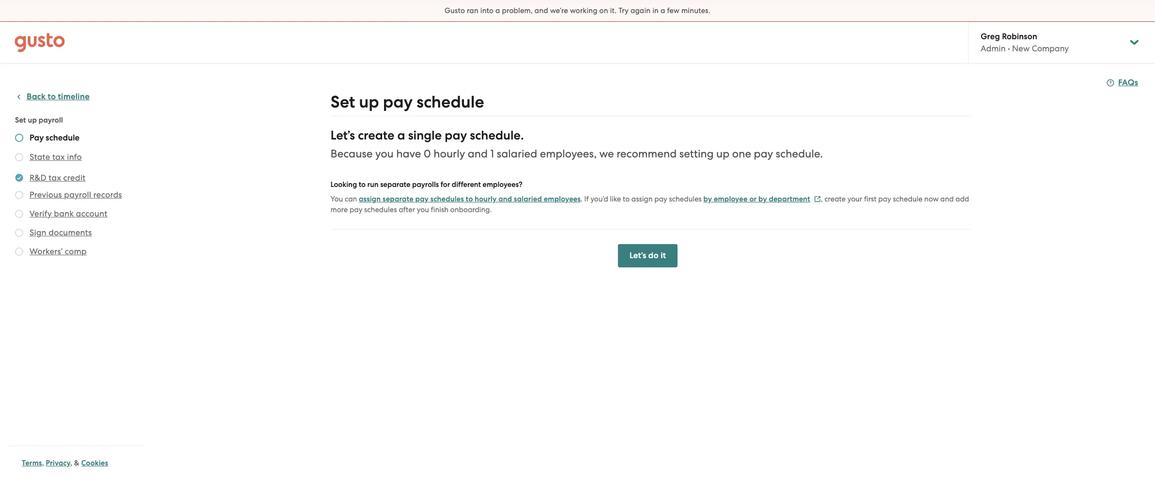 Task type: locate. For each thing, give the bounding box(es) containing it.
4 check image from the top
[[15, 248, 23, 256]]

new
[[1013, 44, 1030, 53]]

in
[[653, 6, 659, 15]]

1 vertical spatial hourly
[[475, 195, 497, 204]]

company
[[1032, 44, 1070, 53]]

2 vertical spatial up
[[717, 147, 730, 160]]

0 horizontal spatial payroll
[[39, 116, 63, 125]]

2 vertical spatial schedule
[[893, 195, 923, 204]]

0 vertical spatial tax
[[52, 152, 65, 162]]

schedule. up department at the right top of the page
[[776, 147, 823, 160]]

pay down can
[[350, 205, 363, 214]]

pay
[[383, 92, 413, 112], [445, 128, 467, 143], [754, 147, 774, 160], [416, 195, 429, 204], [655, 195, 668, 204], [879, 195, 892, 204], [350, 205, 363, 214]]

by employee or by department
[[704, 195, 811, 204]]

by employee or by department link
[[704, 195, 821, 204]]

workers' comp button
[[30, 246, 87, 257]]

comp
[[65, 247, 87, 256]]

0 horizontal spatial hourly
[[434, 147, 465, 160]]

up
[[359, 92, 379, 112], [28, 116, 37, 125], [717, 147, 730, 160]]

let's for do
[[630, 251, 647, 261]]

set
[[331, 92, 355, 112], [15, 116, 26, 125]]

&
[[74, 459, 79, 468]]

2 check image from the top
[[15, 153, 23, 161]]

do
[[649, 251, 659, 261]]

let's create a single pay schedule. because you have 0 hourly and 1 salaried employees, we recommend setting up one pay schedule.
[[331, 128, 823, 160]]

by
[[704, 195, 712, 204], [759, 195, 767, 204]]

schedules
[[431, 195, 464, 204], [669, 195, 702, 204], [364, 205, 397, 214]]

by right or
[[759, 195, 767, 204]]

0
[[424, 147, 431, 160]]

1 horizontal spatial schedules
[[431, 195, 464, 204]]

a up have
[[398, 128, 405, 143]]

admin
[[981, 44, 1006, 53]]

set for set up pay schedule
[[331, 92, 355, 112]]

0 vertical spatial schedule.
[[470, 128, 524, 143]]

you can assign separate pay schedules to hourly and salaried employees . if you'd like to assign pay schedules
[[331, 195, 702, 204]]

schedule up state tax info
[[46, 133, 80, 143]]

, create your first pay schedule now and add more pay schedules after you finish onboarding.
[[331, 195, 970, 214]]

, left privacy link
[[42, 459, 44, 468]]

we're
[[550, 6, 568, 15]]

on
[[600, 6, 609, 15]]

3 check image from the top
[[15, 229, 23, 237]]

back
[[27, 92, 46, 102]]

1 vertical spatial you
[[417, 205, 429, 214]]

separate right run
[[380, 180, 411, 189]]

0 horizontal spatial you
[[376, 147, 394, 160]]

2 horizontal spatial schedule
[[893, 195, 923, 204]]

, left &
[[70, 459, 72, 468]]

home image
[[15, 33, 65, 52]]

1 vertical spatial salaried
[[514, 195, 542, 204]]

1 vertical spatial up
[[28, 116, 37, 125]]

create
[[358, 128, 395, 143], [825, 195, 846, 204]]

1 check image from the top
[[15, 191, 23, 199]]

let's up because
[[331, 128, 355, 143]]

salaried right 1
[[497, 147, 538, 160]]

0 vertical spatial schedule
[[417, 92, 485, 112]]

1 horizontal spatial schedule.
[[776, 147, 823, 160]]

1 vertical spatial tax
[[49, 173, 61, 183]]

check image for workers'
[[15, 248, 23, 256]]

tax inside button
[[49, 173, 61, 183]]

schedule up single
[[417, 92, 485, 112]]

create inside , create your first pay schedule now and add more pay schedules after you finish onboarding.
[[825, 195, 846, 204]]

1 horizontal spatial payroll
[[64, 190, 91, 200]]

create inside let's create a single pay schedule. because you have 0 hourly and 1 salaried employees, we recommend setting up one pay schedule.
[[358, 128, 395, 143]]

salaried
[[497, 147, 538, 160], [514, 195, 542, 204]]

by left employee
[[704, 195, 712, 204]]

payroll
[[39, 116, 63, 125], [64, 190, 91, 200]]

and left add
[[941, 195, 954, 204]]

0 horizontal spatial schedule.
[[470, 128, 524, 143]]

salaried down employees?
[[514, 195, 542, 204]]

0 vertical spatial salaried
[[497, 147, 538, 160]]

check image up circle check icon
[[15, 153, 23, 161]]

more
[[331, 205, 348, 214]]

0 vertical spatial hourly
[[434, 147, 465, 160]]

verify
[[30, 209, 52, 219]]

and down employees?
[[499, 195, 512, 204]]

0 horizontal spatial let's
[[331, 128, 355, 143]]

separate up after
[[383, 195, 414, 204]]

0 horizontal spatial set
[[15, 116, 26, 125]]

sign documents button
[[30, 227, 92, 238]]

check image left verify
[[15, 210, 23, 218]]

0 vertical spatial check image
[[15, 191, 23, 199]]

0 horizontal spatial up
[[28, 116, 37, 125]]

to right back
[[48, 92, 56, 102]]

pay schedule
[[30, 133, 80, 143]]

you inside , create your first pay schedule now and add more pay schedules after you finish onboarding.
[[417, 205, 429, 214]]

check image left workers'
[[15, 248, 23, 256]]

check image left pay
[[15, 134, 23, 142]]

0 horizontal spatial assign
[[359, 195, 381, 204]]

back to timeline button
[[15, 91, 90, 103]]

schedules left employee
[[669, 195, 702, 204]]

1 horizontal spatial let's
[[630, 251, 647, 261]]

1 horizontal spatial by
[[759, 195, 767, 204]]

sign
[[30, 228, 46, 237]]

tax
[[52, 152, 65, 162], [49, 173, 61, 183]]

employees?
[[483, 180, 523, 189]]

and inside , create your first pay schedule now and add more pay schedules after you finish onboarding.
[[941, 195, 954, 204]]

up for payroll
[[28, 116, 37, 125]]

0 horizontal spatial a
[[398, 128, 405, 143]]

tax right r&d
[[49, 173, 61, 183]]

1 horizontal spatial set
[[331, 92, 355, 112]]

,
[[821, 195, 823, 204], [42, 459, 44, 468], [70, 459, 72, 468]]

1 vertical spatial set
[[15, 116, 26, 125]]

check image down circle check icon
[[15, 191, 23, 199]]

you left have
[[376, 147, 394, 160]]

schedule. up 1
[[470, 128, 524, 143]]

1 vertical spatial check image
[[15, 210, 23, 218]]

assign down run
[[359, 195, 381, 204]]

schedule inside , create your first pay schedule now and add more pay schedules after you finish onboarding.
[[893, 195, 923, 204]]

set for set up payroll
[[15, 116, 26, 125]]

0 horizontal spatial create
[[358, 128, 395, 143]]

schedule inside list
[[46, 133, 80, 143]]

separate for payrolls
[[380, 180, 411, 189]]

a right into
[[496, 6, 500, 15]]

hourly right '0'
[[434, 147, 465, 160]]

payroll up 'pay schedule'
[[39, 116, 63, 125]]

2 horizontal spatial ,
[[821, 195, 823, 204]]

1 vertical spatial schedule
[[46, 133, 80, 143]]

1 vertical spatial payroll
[[64, 190, 91, 200]]

problem,
[[502, 6, 533, 15]]

0 vertical spatial up
[[359, 92, 379, 112]]

up for pay
[[359, 92, 379, 112]]

0 vertical spatial set
[[331, 92, 355, 112]]

create up because
[[358, 128, 395, 143]]

0 vertical spatial payroll
[[39, 116, 63, 125]]

check image
[[15, 191, 23, 199], [15, 210, 23, 218]]

1 assign from the left
[[359, 195, 381, 204]]

0 horizontal spatial schedules
[[364, 205, 397, 214]]

1 vertical spatial create
[[825, 195, 846, 204]]

let's left do
[[630, 251, 647, 261]]

and left 1
[[468, 147, 488, 160]]

tax left 'info'
[[52, 152, 65, 162]]

set up payroll
[[15, 116, 63, 125]]

1 vertical spatial separate
[[383, 195, 414, 204]]

1 horizontal spatial you
[[417, 205, 429, 214]]

create for let's
[[358, 128, 395, 143]]

single
[[408, 128, 442, 143]]

2 check image from the top
[[15, 210, 23, 218]]

hourly
[[434, 147, 465, 160], [475, 195, 497, 204]]

2 horizontal spatial up
[[717, 147, 730, 160]]

assign
[[359, 195, 381, 204], [632, 195, 653, 204]]

schedules up finish in the left of the page
[[431, 195, 464, 204]]

tax inside button
[[52, 152, 65, 162]]

check image
[[15, 134, 23, 142], [15, 153, 23, 161], [15, 229, 23, 237], [15, 248, 23, 256]]

let's do it button
[[618, 244, 678, 267]]

0 vertical spatial separate
[[380, 180, 411, 189]]

1 vertical spatial let's
[[630, 251, 647, 261]]

different
[[452, 180, 481, 189]]

1 horizontal spatial up
[[359, 92, 379, 112]]

1 horizontal spatial create
[[825, 195, 846, 204]]

separate
[[380, 180, 411, 189], [383, 195, 414, 204]]

a inside let's create a single pay schedule. because you have 0 hourly and 1 salaried employees, we recommend setting up one pay schedule.
[[398, 128, 405, 143]]

schedule.
[[470, 128, 524, 143], [776, 147, 823, 160]]

and
[[535, 6, 549, 15], [468, 147, 488, 160], [499, 195, 512, 204], [941, 195, 954, 204]]

let's inside let's create a single pay schedule. because you have 0 hourly and 1 salaried employees, we recommend setting up one pay schedule.
[[331, 128, 355, 143]]

tax for info
[[52, 152, 65, 162]]

or
[[750, 195, 757, 204]]

hourly up "onboarding."
[[475, 195, 497, 204]]

working
[[570, 6, 598, 15]]

schedule left now
[[893, 195, 923, 204]]

create left the your
[[825, 195, 846, 204]]

.
[[581, 195, 583, 204]]

few
[[667, 6, 680, 15]]

schedule
[[417, 92, 485, 112], [46, 133, 80, 143], [893, 195, 923, 204]]

check image left sign
[[15, 229, 23, 237]]

payroll down "credit"
[[64, 190, 91, 200]]

1 vertical spatial schedule.
[[776, 147, 823, 160]]

a right in
[[661, 6, 666, 15]]

cookies button
[[81, 457, 108, 469]]

schedules down run
[[364, 205, 397, 214]]

let's inside button
[[630, 251, 647, 261]]

bank
[[54, 209, 74, 219]]

let's do it
[[630, 251, 666, 261]]

recommend
[[617, 147, 677, 160]]

0 vertical spatial create
[[358, 128, 395, 143]]

1 horizontal spatial assign
[[632, 195, 653, 204]]

0 vertical spatial let's
[[331, 128, 355, 143]]

looking
[[331, 180, 357, 189]]

payroll inside button
[[64, 190, 91, 200]]

0 vertical spatial you
[[376, 147, 394, 160]]

0 horizontal spatial by
[[704, 195, 712, 204]]

0 horizontal spatial schedule
[[46, 133, 80, 143]]

workers' comp
[[30, 247, 87, 256]]

, right department at the right top of the page
[[821, 195, 823, 204]]

state tax info
[[30, 152, 82, 162]]

again
[[631, 6, 651, 15]]

you right after
[[417, 205, 429, 214]]

assign right like
[[632, 195, 653, 204]]

you
[[376, 147, 394, 160], [417, 205, 429, 214]]



Task type: describe. For each thing, give the bounding box(es) containing it.
2 by from the left
[[759, 195, 767, 204]]

and inside let's create a single pay schedule. because you have 0 hourly and 1 salaried employees, we recommend setting up one pay schedule.
[[468, 147, 488, 160]]

to left run
[[359, 180, 366, 189]]

to up "onboarding."
[[466, 195, 473, 204]]

1 horizontal spatial schedule
[[417, 92, 485, 112]]

onboarding.
[[450, 205, 492, 214]]

greg
[[981, 31, 1001, 42]]

2 horizontal spatial a
[[661, 6, 666, 15]]

check image for state
[[15, 153, 23, 161]]

create for ,
[[825, 195, 846, 204]]

1 by from the left
[[704, 195, 712, 204]]

you
[[331, 195, 343, 204]]

pay right one
[[754, 147, 774, 160]]

finish
[[431, 205, 449, 214]]

check image for verify
[[15, 210, 23, 218]]

previous
[[30, 190, 62, 200]]

like
[[610, 195, 621, 204]]

it
[[661, 251, 666, 261]]

1
[[491, 147, 494, 160]]

faqs button
[[1107, 77, 1139, 89]]

into
[[481, 6, 494, 15]]

2 assign from the left
[[632, 195, 653, 204]]

faqs
[[1119, 78, 1139, 88]]

your
[[848, 195, 863, 204]]

cookies
[[81, 459, 108, 468]]

verify bank account
[[30, 209, 107, 219]]

add
[[956, 195, 970, 204]]

set up pay schedule
[[331, 92, 485, 112]]

state
[[30, 152, 50, 162]]

privacy link
[[46, 459, 70, 468]]

salaried inside let's create a single pay schedule. because you have 0 hourly and 1 salaried employees, we recommend setting up one pay schedule.
[[497, 147, 538, 160]]

terms
[[22, 459, 42, 468]]

1 horizontal spatial hourly
[[475, 195, 497, 204]]

1 horizontal spatial a
[[496, 6, 500, 15]]

pay right single
[[445, 128, 467, 143]]

•
[[1008, 44, 1011, 53]]

pay right first
[[879, 195, 892, 204]]

greg robinson admin • new company
[[981, 31, 1070, 53]]

setting
[[680, 147, 714, 160]]

let's for create
[[331, 128, 355, 143]]

back to timeline
[[27, 92, 90, 102]]

pay
[[30, 133, 44, 143]]

one
[[733, 147, 752, 160]]

info
[[67, 152, 82, 162]]

employees
[[544, 195, 581, 204]]

account
[[76, 209, 107, 219]]

gusto ran into a problem, and we're working on it. try again in a few minutes.
[[445, 6, 711, 15]]

check image for previous
[[15, 191, 23, 199]]

state tax info button
[[30, 151, 82, 163]]

now
[[925, 195, 939, 204]]

terms , privacy , & cookies
[[22, 459, 108, 468]]

it.
[[610, 6, 617, 15]]

sign documents
[[30, 228, 92, 237]]

have
[[396, 147, 421, 160]]

to inside back to timeline button
[[48, 92, 56, 102]]

check image for sign
[[15, 229, 23, 237]]

verify bank account button
[[30, 208, 107, 220]]

pay right like
[[655, 195, 668, 204]]

circle check image
[[15, 172, 23, 184]]

terms link
[[22, 459, 42, 468]]

credit
[[63, 173, 86, 183]]

1 check image from the top
[[15, 134, 23, 142]]

workers'
[[30, 247, 63, 256]]

minutes.
[[682, 6, 711, 15]]

department
[[769, 195, 811, 204]]

documents
[[49, 228, 92, 237]]

previous payroll records button
[[30, 189, 122, 201]]

try
[[619, 6, 629, 15]]

to right like
[[623, 195, 630, 204]]

and left we're
[[535, 6, 549, 15]]

tax for credit
[[49, 173, 61, 183]]

pay up single
[[383, 92, 413, 112]]

, inside , create your first pay schedule now and add more pay schedules after you finish onboarding.
[[821, 195, 823, 204]]

payrolls
[[412, 180, 439, 189]]

for
[[441, 180, 450, 189]]

pay schedule list
[[15, 133, 141, 259]]

previous payroll records
[[30, 190, 122, 200]]

if
[[585, 195, 589, 204]]

employee
[[714, 195, 748, 204]]

pay down payrolls
[[416, 195, 429, 204]]

gusto
[[445, 6, 465, 15]]

r&d
[[30, 173, 46, 183]]

after
[[399, 205, 415, 214]]

r&d tax credit button
[[30, 172, 86, 184]]

hourly inside let's create a single pay schedule. because you have 0 hourly and 1 salaried employees, we recommend setting up one pay schedule.
[[434, 147, 465, 160]]

records
[[93, 190, 122, 200]]

1 horizontal spatial ,
[[70, 459, 72, 468]]

schedules inside , create your first pay schedule now and add more pay schedules after you finish onboarding.
[[364, 205, 397, 214]]

looking to run separate payrolls for different employees?
[[331, 180, 523, 189]]

separate for pay
[[383, 195, 414, 204]]

ran
[[467, 6, 479, 15]]

2 horizontal spatial schedules
[[669, 195, 702, 204]]

run
[[368, 180, 379, 189]]

we
[[600, 147, 614, 160]]

can
[[345, 195, 357, 204]]

0 horizontal spatial ,
[[42, 459, 44, 468]]

robinson
[[1003, 31, 1038, 42]]

you inside let's create a single pay schedule. because you have 0 hourly and 1 salaried employees, we recommend setting up one pay schedule.
[[376, 147, 394, 160]]

first
[[865, 195, 877, 204]]

timeline
[[58, 92, 90, 102]]

up inside let's create a single pay schedule. because you have 0 hourly and 1 salaried employees, we recommend setting up one pay schedule.
[[717, 147, 730, 160]]

employees,
[[540, 147, 597, 160]]

because
[[331, 147, 373, 160]]



Task type: vqa. For each thing, say whether or not it's contained in the screenshot.
second No option from the top of the page
no



